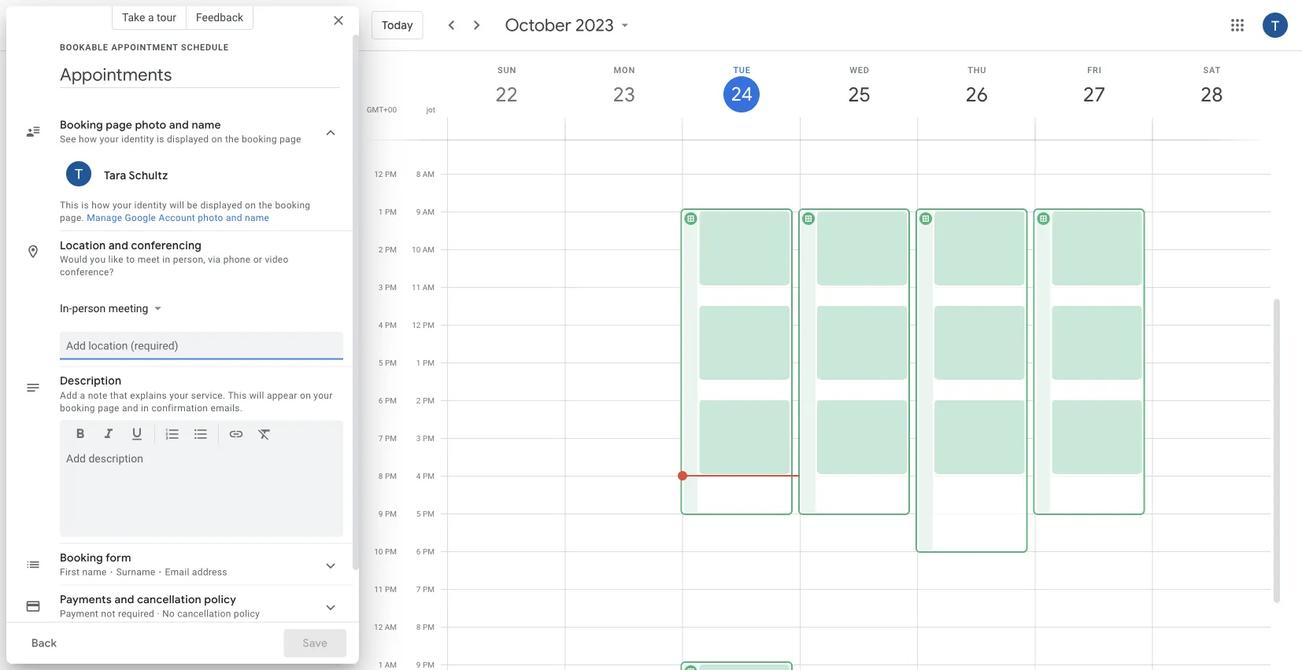 Task type: vqa. For each thing, say whether or not it's contained in the screenshot.


Task type: describe. For each thing, give the bounding box(es) containing it.
the inside this is how your identity will be displayed on the booking page.
[[259, 200, 273, 211]]

2 vertical spatial 12
[[374, 623, 383, 633]]

thu
[[968, 65, 987, 75]]

1 vertical spatial policy
[[234, 609, 260, 620]]

booking for booking page photo and name see how your identity is displayed on the booking page
[[60, 118, 103, 132]]

you
[[90, 254, 106, 265]]

confirmation
[[152, 403, 208, 414]]

identity inside booking page photo and name see how your identity is displayed on the booking page
[[121, 134, 154, 145]]

fri
[[1088, 65, 1102, 75]]

appear
[[267, 390, 297, 401]]

first name
[[60, 567, 107, 578]]

mon 23
[[612, 65, 635, 107]]

how inside this is how your identity will be displayed on the booking page.
[[92, 200, 110, 211]]

payments
[[60, 593, 112, 607]]

back button
[[19, 625, 69, 663]]

2023
[[576, 14, 614, 36]]

28 column header
[[1153, 51, 1271, 140]]

jot
[[426, 105, 435, 114]]

or
[[253, 254, 262, 265]]

0 horizontal spatial 11 am
[[374, 132, 397, 141]]

0 horizontal spatial 9 pm
[[379, 510, 397, 519]]

tara
[[104, 169, 126, 183]]

explains
[[130, 390, 167, 401]]

bulleted list image
[[193, 426, 209, 445]]

italic image
[[101, 426, 117, 445]]

22
[[495, 81, 517, 107]]

address
[[192, 567, 227, 578]]

location and conferencing would you like to meet in person, via phone or video conference?
[[60, 239, 289, 278]]

1 vertical spatial 1
[[416, 359, 421, 368]]

in-person meeting
[[60, 302, 148, 315]]

manage google account photo and name link
[[87, 213, 269, 224]]

1 am
[[378, 661, 397, 670]]

page for description
[[98, 403, 119, 414]]

booking form
[[60, 552, 131, 566]]

schultz
[[129, 169, 168, 183]]

today
[[382, 18, 413, 32]]

name inside booking page photo and name see how your identity is displayed on the booking page
[[192, 118, 221, 132]]

insert link image
[[228, 426, 244, 445]]

0 vertical spatial 8
[[416, 170, 421, 179]]

form
[[106, 552, 131, 566]]

1 horizontal spatial 3
[[416, 434, 421, 444]]

11 pm
[[374, 585, 397, 595]]

1 vertical spatial name
[[245, 213, 269, 224]]

1 horizontal spatial 4
[[416, 472, 421, 481]]

sat
[[1204, 65, 1221, 75]]

in inside the description add a note that explains your service. this will appear on your booking page and in confirmation emails.
[[141, 403, 149, 414]]

12 am
[[374, 623, 397, 633]]

and inside location and conferencing would you like to meet in person, via phone or video conference?
[[109, 239, 128, 253]]

will inside the description add a note that explains your service. this will appear on your booking page and in confirmation emails.
[[249, 390, 264, 401]]

27
[[1082, 81, 1105, 107]]

1 vertical spatial 8
[[379, 472, 383, 481]]

account
[[159, 213, 195, 224]]

that
[[110, 390, 128, 401]]

photo inside booking page photo and name see how your identity is displayed on the booking page
[[135, 118, 166, 132]]

0 horizontal spatial 6 pm
[[379, 396, 397, 406]]

email
[[165, 567, 190, 578]]

your inside booking page photo and name see how your identity is displayed on the booking page
[[100, 134, 119, 145]]

schedule
[[181, 42, 229, 52]]

payments and cancellation policy payment not required · no cancellation policy
[[60, 593, 260, 620]]

10 am
[[412, 245, 435, 255]]

to
[[126, 254, 135, 265]]

1 horizontal spatial 3 pm
[[416, 434, 435, 444]]

0 horizontal spatial name
[[82, 567, 107, 578]]

1 vertical spatial 12
[[412, 321, 421, 330]]

october
[[505, 14, 572, 36]]

the inside booking page photo and name see how your identity is displayed on the booking page
[[225, 134, 239, 145]]

bold image
[[72, 426, 88, 445]]

gmt+00
[[367, 105, 397, 114]]

tue 24
[[730, 65, 752, 107]]

0 vertical spatial 11
[[374, 132, 383, 141]]

feedback
[[196, 11, 243, 24]]

2 vertical spatial 7
[[416, 585, 421, 595]]

bookable
[[60, 42, 109, 52]]

1 vertical spatial photo
[[198, 213, 223, 224]]

0 vertical spatial policy
[[204, 593, 236, 607]]

in-person meeting button
[[54, 294, 167, 323]]

add
[[60, 390, 77, 401]]

not
[[101, 609, 116, 620]]

27 column header
[[1035, 51, 1153, 140]]

25 column header
[[800, 51, 918, 140]]

0 horizontal spatial 4 pm
[[379, 321, 397, 330]]

am down gmt+00
[[385, 132, 397, 141]]

1 horizontal spatial 9 pm
[[416, 661, 435, 670]]

Location text field
[[66, 332, 337, 360]]

wed 25
[[847, 65, 870, 107]]

25
[[847, 81, 870, 107]]

formatting options toolbar
[[60, 421, 343, 454]]

1 horizontal spatial 12 pm
[[412, 321, 435, 330]]

person,
[[173, 254, 206, 265]]

on for that
[[300, 390, 311, 401]]

conferencing
[[131, 239, 202, 253]]

1 horizontal spatial 2 pm
[[416, 396, 435, 406]]

first
[[60, 567, 80, 578]]

manage
[[87, 213, 122, 224]]

0 vertical spatial 1 pm
[[379, 207, 397, 217]]

thu 26
[[965, 65, 987, 107]]

remove formatting image
[[257, 426, 272, 445]]

0 horizontal spatial 4
[[379, 321, 383, 330]]

26 column header
[[917, 51, 1036, 140]]

1 vertical spatial 11 am
[[412, 283, 435, 293]]

1 vertical spatial 9
[[379, 510, 383, 519]]

2 vertical spatial 1
[[378, 661, 383, 670]]

1 horizontal spatial 6
[[416, 548, 421, 557]]

10 for 10 am
[[412, 245, 421, 255]]

service.
[[191, 390, 225, 401]]

1 vertical spatial 7 pm
[[416, 585, 435, 595]]

0 horizontal spatial 2 pm
[[379, 245, 397, 255]]

description add a note that explains your service. this will appear on your booking page and in confirmation emails.
[[60, 374, 333, 414]]

description
[[60, 374, 121, 389]]

wed
[[850, 65, 870, 75]]

0 horizontal spatial 5
[[379, 359, 383, 368]]

see
[[60, 134, 76, 145]]

take
[[122, 11, 145, 24]]

video
[[265, 254, 289, 265]]

booking inside this is how your identity will be displayed on the booking page.
[[275, 200, 311, 211]]

0 vertical spatial 12
[[374, 170, 383, 179]]

booking for that
[[60, 403, 95, 414]]

0 vertical spatial 3
[[379, 283, 383, 293]]

1 vertical spatial 5
[[416, 510, 421, 519]]

this is how your identity will be displayed on the booking page.
[[60, 200, 311, 224]]

Description text field
[[66, 452, 337, 531]]

am down '9 am'
[[423, 245, 435, 255]]

1 vertical spatial 6 pm
[[416, 548, 435, 557]]

1 vertical spatial 2
[[416, 396, 421, 406]]

am down 12 am
[[385, 661, 397, 670]]

phone
[[223, 254, 251, 265]]

2 vertical spatial 9
[[416, 661, 421, 670]]

10 pm
[[374, 548, 397, 557]]

page.
[[60, 213, 84, 224]]

surname
[[116, 567, 156, 578]]

feedback button
[[187, 5, 254, 30]]

7 am
[[416, 132, 435, 141]]

back
[[31, 637, 57, 651]]

1 vertical spatial 11
[[412, 283, 421, 293]]

1 vertical spatial 4 pm
[[416, 472, 435, 481]]

0 vertical spatial 6
[[379, 396, 383, 406]]

26
[[965, 81, 987, 107]]

0 horizontal spatial 5 pm
[[379, 359, 397, 368]]

booking for name
[[242, 134, 277, 145]]

saturday, 28 october element
[[1194, 76, 1230, 113]]

0 vertical spatial 1
[[379, 207, 383, 217]]

mon
[[614, 65, 635, 75]]

24 column header
[[682, 51, 801, 140]]

october 2023 button
[[499, 14, 639, 36]]

appointment
[[111, 42, 178, 52]]

sat 28
[[1200, 65, 1222, 107]]



Task type: locate. For each thing, give the bounding box(es) containing it.
1 horizontal spatial a
[[148, 11, 154, 24]]

your right "appear" at bottom left
[[314, 390, 333, 401]]

booking for booking form
[[60, 552, 103, 566]]

0 vertical spatial page
[[106, 118, 132, 132]]

23 column header
[[565, 51, 683, 140]]

4
[[379, 321, 383, 330], [416, 472, 421, 481]]

and inside payments and cancellation policy payment not required · no cancellation policy
[[115, 593, 134, 607]]

1 vertical spatial 8 pm
[[416, 623, 435, 633]]

0 vertical spatial 8 pm
[[379, 472, 397, 481]]

8 pm up 10 pm
[[379, 472, 397, 481]]

meet
[[138, 254, 160, 265]]

4 pm
[[379, 321, 397, 330], [416, 472, 435, 481]]

and up like on the top left
[[109, 239, 128, 253]]

Add title text field
[[60, 63, 340, 87]]

and up required
[[115, 593, 134, 607]]

1 vertical spatial booking
[[275, 200, 311, 211]]

0 vertical spatial 3 pm
[[379, 283, 397, 293]]

booking inside booking page photo and name see how your identity is displayed on the booking page
[[60, 118, 103, 132]]

policy down address
[[204, 593, 236, 607]]

photo up schultz
[[135, 118, 166, 132]]

grid containing 22
[[365, 51, 1283, 671]]

person
[[72, 302, 106, 315]]

tara schultz
[[104, 169, 168, 183]]

1 vertical spatial 3
[[416, 434, 421, 444]]

and inside booking page photo and name see how your identity is displayed on the booking page
[[169, 118, 189, 132]]

0 horizontal spatial the
[[225, 134, 239, 145]]

name down 'add title' text box
[[192, 118, 221, 132]]

take a tour button
[[112, 5, 187, 30]]

0 horizontal spatial a
[[80, 390, 85, 401]]

0 horizontal spatial 10
[[374, 548, 383, 557]]

am down 10 am
[[423, 283, 435, 293]]

0 vertical spatial on
[[211, 134, 223, 145]]

12 left 8 am
[[374, 170, 383, 179]]

0 vertical spatial identity
[[121, 134, 154, 145]]

displayed inside booking page photo and name see how your identity is displayed on the booking page
[[167, 134, 209, 145]]

6
[[379, 396, 383, 406], [416, 548, 421, 557]]

0 vertical spatial in
[[162, 254, 170, 265]]

today button
[[372, 6, 423, 44]]

manage google account photo and name
[[87, 213, 269, 224]]

on for name
[[211, 134, 223, 145]]

11 am down 10 am
[[412, 283, 435, 293]]

how
[[79, 134, 97, 145], [92, 200, 110, 211]]

a left tour
[[148, 11, 154, 24]]

october 2023
[[505, 14, 614, 36]]

11
[[374, 132, 383, 141], [412, 283, 421, 293], [374, 585, 383, 595]]

22 column header
[[447, 51, 566, 140]]

via
[[208, 254, 221, 265]]

0 horizontal spatial this
[[60, 200, 79, 211]]

·
[[157, 609, 160, 620]]

11 down 10 am
[[412, 283, 421, 293]]

0 horizontal spatial 3 pm
[[379, 283, 397, 293]]

am down 7 am
[[423, 170, 435, 179]]

5
[[379, 359, 383, 368], [416, 510, 421, 519]]

the down 'add title' text box
[[225, 134, 239, 145]]

1 vertical spatial will
[[249, 390, 264, 401]]

your up the tara
[[100, 134, 119, 145]]

booking up first name
[[60, 552, 103, 566]]

grid
[[365, 51, 1283, 671]]

am down 'jot'
[[423, 132, 435, 141]]

1 vertical spatial 4
[[416, 472, 421, 481]]

conference?
[[60, 267, 114, 278]]

1 vertical spatial the
[[259, 200, 273, 211]]

fri 27
[[1082, 65, 1105, 107]]

10
[[412, 245, 421, 255], [374, 548, 383, 557]]

11 down gmt+00
[[374, 132, 383, 141]]

a right 'add'
[[80, 390, 85, 401]]

0 vertical spatial 10
[[412, 245, 421, 255]]

1 vertical spatial in
[[141, 403, 149, 414]]

will inside this is how your identity will be displayed on the booking page.
[[170, 200, 184, 211]]

and down that
[[122, 403, 138, 414]]

1 horizontal spatial 10
[[412, 245, 421, 255]]

name down booking form
[[82, 567, 107, 578]]

will
[[170, 200, 184, 211], [249, 390, 264, 401]]

11 am down gmt+00
[[374, 132, 397, 141]]

10 for 10 pm
[[374, 548, 383, 557]]

on inside the description add a note that explains your service. this will appear on your booking page and in confirmation emails.
[[300, 390, 311, 401]]

sun 22
[[495, 65, 517, 107]]

1 vertical spatial booking
[[60, 552, 103, 566]]

identity inside this is how your identity will be displayed on the booking page.
[[134, 200, 167, 211]]

a inside the description add a note that explains your service. this will appear on your booking page and in confirmation emails.
[[80, 390, 85, 401]]

is inside booking page photo and name see how your identity is displayed on the booking page
[[157, 134, 164, 145]]

your inside this is how your identity will be displayed on the booking page.
[[113, 200, 132, 211]]

8 pm right 12 am
[[416, 623, 435, 633]]

1 horizontal spatial on
[[245, 200, 256, 211]]

on down 'add title' text box
[[211, 134, 223, 145]]

1 vertical spatial identity
[[134, 200, 167, 211]]

1 horizontal spatial 5
[[416, 510, 421, 519]]

2 vertical spatial 11
[[374, 585, 383, 595]]

page
[[106, 118, 132, 132], [280, 134, 301, 145], [98, 403, 119, 414]]

10 down '9 am'
[[412, 245, 421, 255]]

a
[[148, 11, 154, 24], [80, 390, 85, 401]]

booking up the see
[[60, 118, 103, 132]]

0 vertical spatial photo
[[135, 118, 166, 132]]

12 pm left 8 am
[[374, 170, 397, 179]]

1 horizontal spatial is
[[157, 134, 164, 145]]

monday, 23 october element
[[606, 76, 642, 113]]

on right "appear" at bottom left
[[300, 390, 311, 401]]

policy right "no"
[[234, 609, 260, 620]]

how right the see
[[79, 134, 97, 145]]

like
[[108, 254, 124, 265]]

required
[[118, 609, 154, 620]]

underline image
[[129, 426, 145, 445]]

is
[[157, 134, 164, 145], [81, 200, 89, 211]]

0 horizontal spatial 1 pm
[[379, 207, 397, 217]]

1 vertical spatial 7
[[379, 434, 383, 444]]

11 am
[[374, 132, 397, 141], [412, 283, 435, 293]]

note
[[88, 390, 108, 401]]

cancellation right "no"
[[177, 609, 231, 620]]

2 vertical spatial booking
[[60, 403, 95, 414]]

name
[[192, 118, 221, 132], [245, 213, 269, 224], [82, 567, 107, 578]]

0 vertical spatial 4 pm
[[379, 321, 397, 330]]

9 pm
[[379, 510, 397, 519], [416, 661, 435, 670]]

name up "or"
[[245, 213, 269, 224]]

0 vertical spatial booking
[[242, 134, 277, 145]]

this up emails.
[[228, 390, 247, 401]]

wednesday, 25 october element
[[841, 76, 878, 113]]

9 pm right 1 am
[[416, 661, 435, 670]]

1 horizontal spatial 11 am
[[412, 283, 435, 293]]

is inside this is how your identity will be displayed on the booking page.
[[81, 200, 89, 211]]

email address
[[165, 567, 227, 578]]

23
[[612, 81, 635, 107]]

9 up 10 am
[[416, 207, 421, 217]]

0 vertical spatial a
[[148, 11, 154, 24]]

1 vertical spatial page
[[280, 134, 301, 145]]

1 horizontal spatial 8 pm
[[416, 623, 435, 633]]

1 vertical spatial 6
[[416, 548, 421, 557]]

be
[[187, 200, 198, 211]]

0 vertical spatial cancellation
[[137, 593, 202, 607]]

tuesday, 24 october, today element
[[724, 76, 760, 113]]

9 pm up 10 pm
[[379, 510, 397, 519]]

this up page.
[[60, 200, 79, 211]]

8 right 12 am
[[416, 623, 421, 633]]

12 pm down 10 am
[[412, 321, 435, 330]]

2 horizontal spatial on
[[300, 390, 311, 401]]

on inside booking page photo and name see how your identity is displayed on the booking page
[[211, 134, 223, 145]]

how up manage
[[92, 200, 110, 211]]

0 vertical spatial 6 pm
[[379, 396, 397, 406]]

sun
[[498, 65, 517, 75]]

and inside the description add a note that explains your service. this will appear on your booking page and in confirmation emails.
[[122, 403, 138, 414]]

9 right 1 am
[[416, 661, 421, 670]]

6 pm
[[379, 396, 397, 406], [416, 548, 435, 557]]

friday, 27 october element
[[1076, 76, 1113, 113]]

on up "or"
[[245, 200, 256, 211]]

1 horizontal spatial 6 pm
[[416, 548, 435, 557]]

identity up tara schultz
[[121, 134, 154, 145]]

photo right account
[[198, 213, 223, 224]]

photo
[[135, 118, 166, 132], [198, 213, 223, 224]]

tue
[[733, 65, 751, 75]]

bookable appointment schedule
[[60, 42, 229, 52]]

is up page.
[[81, 200, 89, 211]]

1
[[379, 207, 383, 217], [416, 359, 421, 368], [378, 661, 383, 670]]

numbered list image
[[165, 426, 180, 445]]

and up phone
[[226, 213, 242, 224]]

10 up 11 pm
[[374, 548, 383, 557]]

0 vertical spatial displayed
[[167, 134, 209, 145]]

this inside this is how your identity will be displayed on the booking page.
[[60, 200, 79, 211]]

1 vertical spatial cancellation
[[177, 609, 231, 620]]

sunday, 22 october element
[[489, 76, 525, 113]]

1 vertical spatial displayed
[[200, 200, 242, 211]]

12 pm
[[374, 170, 397, 179], [412, 321, 435, 330]]

is up schultz
[[157, 134, 164, 145]]

your
[[100, 134, 119, 145], [113, 200, 132, 211], [169, 390, 189, 401], [314, 390, 333, 401]]

2 booking from the top
[[60, 552, 103, 566]]

2 vertical spatial name
[[82, 567, 107, 578]]

0 horizontal spatial is
[[81, 200, 89, 211]]

0 vertical spatial 12 pm
[[374, 170, 397, 179]]

8 up '9 am'
[[416, 170, 421, 179]]

this inside the description add a note that explains your service. this will appear on your booking page and in confirmation emails.
[[228, 390, 247, 401]]

28
[[1200, 81, 1222, 107]]

in down conferencing
[[162, 254, 170, 265]]

booking page photo and name see how your identity is displayed on the booking page
[[60, 118, 301, 145]]

would
[[60, 254, 87, 265]]

displayed up schultz
[[167, 134, 209, 145]]

0 vertical spatial 4
[[379, 321, 383, 330]]

0 vertical spatial 2 pm
[[379, 245, 397, 255]]

0 horizontal spatial will
[[170, 200, 184, 211]]

2
[[379, 245, 383, 255], [416, 396, 421, 406]]

0 horizontal spatial 7 pm
[[379, 434, 397, 444]]

2 pm
[[379, 245, 397, 255], [416, 396, 435, 406]]

1 horizontal spatial this
[[228, 390, 247, 401]]

3
[[379, 283, 383, 293], [416, 434, 421, 444]]

emails.
[[211, 403, 243, 414]]

7 pm
[[379, 434, 397, 444], [416, 585, 435, 595]]

thursday, 26 october element
[[959, 76, 995, 113]]

in down explains
[[141, 403, 149, 414]]

booking inside booking page photo and name see how your identity is displayed on the booking page
[[242, 134, 277, 145]]

8 up 10 pm
[[379, 472, 383, 481]]

12 down 10 am
[[412, 321, 421, 330]]

location
[[60, 239, 106, 253]]

displayed right the be
[[200, 200, 242, 211]]

on
[[211, 134, 223, 145], [245, 200, 256, 211], [300, 390, 311, 401]]

1 horizontal spatial 4 pm
[[416, 472, 435, 481]]

0 horizontal spatial 6
[[379, 396, 383, 406]]

2 vertical spatial 8
[[416, 623, 421, 633]]

meeting
[[109, 302, 148, 315]]

1 vertical spatial 10
[[374, 548, 383, 557]]

1 vertical spatial 5 pm
[[416, 510, 435, 519]]

the
[[225, 134, 239, 145], [259, 200, 273, 211]]

payment
[[60, 609, 99, 620]]

1 booking from the top
[[60, 118, 103, 132]]

12 down 11 pm
[[374, 623, 383, 633]]

cancellation
[[137, 593, 202, 607], [177, 609, 231, 620]]

a inside button
[[148, 11, 154, 24]]

am down 8 am
[[423, 207, 435, 217]]

0 vertical spatial 9
[[416, 207, 421, 217]]

identity up google at the left of the page
[[134, 200, 167, 211]]

0 vertical spatial 2
[[379, 245, 383, 255]]

1 horizontal spatial 1 pm
[[416, 359, 435, 368]]

will left "appear" at bottom left
[[249, 390, 264, 401]]

in-
[[60, 302, 72, 315]]

0 horizontal spatial 2
[[379, 245, 383, 255]]

booking inside the description add a note that explains your service. this will appear on your booking page and in confirmation emails.
[[60, 403, 95, 414]]

the up "or"
[[259, 200, 273, 211]]

0 horizontal spatial photo
[[135, 118, 166, 132]]

in inside location and conferencing would you like to meet in person, via phone or video conference?
[[162, 254, 170, 265]]

0 vertical spatial 11 am
[[374, 132, 397, 141]]

0 vertical spatial 7
[[416, 132, 421, 141]]

1 horizontal spatial the
[[259, 200, 273, 211]]

displayed
[[167, 134, 209, 145], [200, 200, 242, 211]]

this
[[60, 200, 79, 211], [228, 390, 247, 401]]

how inside booking page photo and name see how your identity is displayed on the booking page
[[79, 134, 97, 145]]

cancellation up "no"
[[137, 593, 202, 607]]

1 vertical spatial a
[[80, 390, 85, 401]]

0 vertical spatial booking
[[60, 118, 103, 132]]

2 horizontal spatial name
[[245, 213, 269, 224]]

12
[[374, 170, 383, 179], [412, 321, 421, 330], [374, 623, 383, 633]]

google
[[125, 213, 156, 224]]

11 up 12 am
[[374, 585, 383, 595]]

displayed inside this is how your identity will be displayed on the booking page.
[[200, 200, 242, 211]]

0 vertical spatial name
[[192, 118, 221, 132]]

9 up 10 pm
[[379, 510, 383, 519]]

1 horizontal spatial photo
[[198, 213, 223, 224]]

will up account
[[170, 200, 184, 211]]

24
[[730, 82, 752, 107]]

0 horizontal spatial 8 pm
[[379, 472, 397, 481]]

page inside the description add a note that explains your service. this will appear on your booking page and in confirmation emails.
[[98, 403, 119, 414]]

am up 1 am
[[385, 623, 397, 633]]

0 vertical spatial 7 pm
[[379, 434, 397, 444]]

take a tour
[[122, 11, 176, 24]]

0 horizontal spatial in
[[141, 403, 149, 414]]

your up manage
[[113, 200, 132, 211]]

9 am
[[416, 207, 435, 217]]

1 horizontal spatial 2
[[416, 396, 421, 406]]

policy
[[204, 593, 236, 607], [234, 609, 260, 620]]

no
[[162, 609, 175, 620]]

on inside this is how your identity will be displayed on the booking page.
[[245, 200, 256, 211]]

and down 'add title' text box
[[169, 118, 189, 132]]

page for booking
[[280, 134, 301, 145]]

0 vertical spatial 5 pm
[[379, 359, 397, 368]]

0 horizontal spatial 12 pm
[[374, 170, 397, 179]]

and
[[169, 118, 189, 132], [226, 213, 242, 224], [109, 239, 128, 253], [122, 403, 138, 414], [115, 593, 134, 607]]

your up confirmation
[[169, 390, 189, 401]]

1 vertical spatial 2 pm
[[416, 396, 435, 406]]



